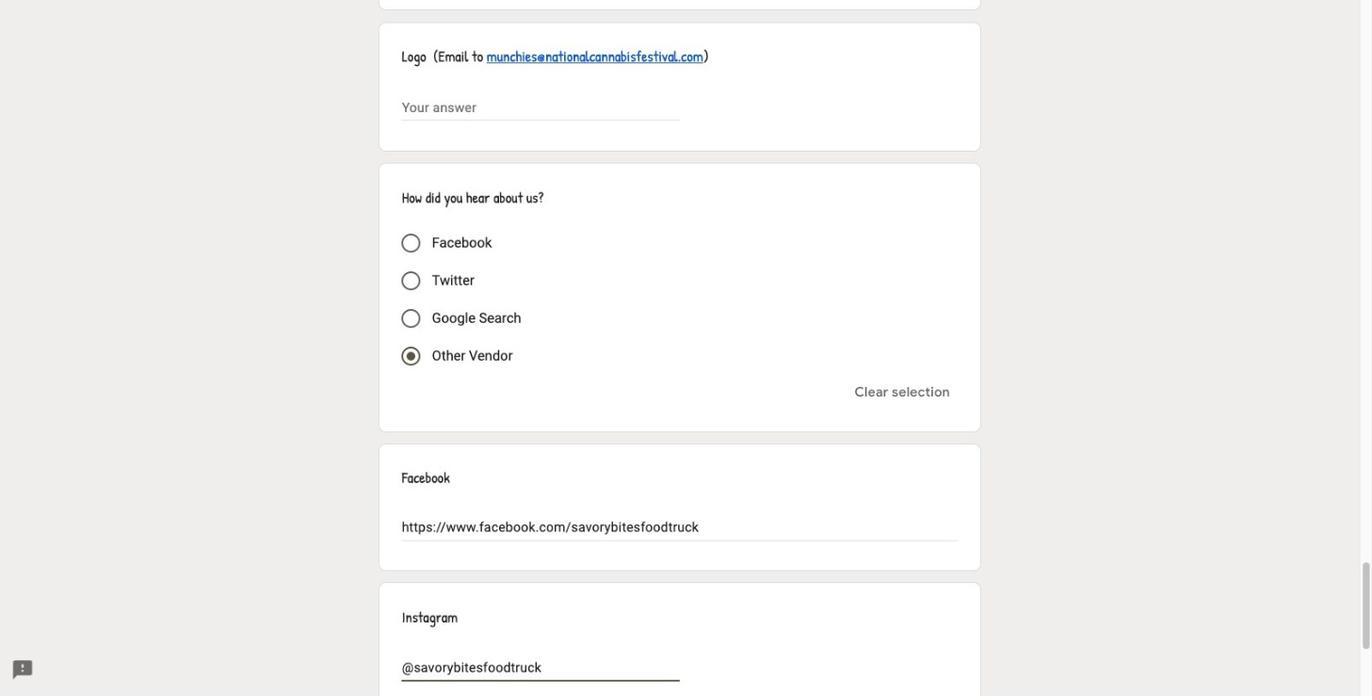 Task type: vqa. For each thing, say whether or not it's contained in the screenshot.
Font size text box
no



Task type: locate. For each thing, give the bounding box(es) containing it.
Other Vendor radio
[[402, 347, 421, 365]]

None text field
[[402, 96, 680, 119], [402, 518, 958, 541], [402, 96, 680, 119], [402, 518, 958, 541]]

None text field
[[402, 657, 680, 680]]

Google Search radio
[[402, 309, 421, 328]]

report a problem to google image
[[11, 659, 34, 682]]



Task type: describe. For each thing, give the bounding box(es) containing it.
Facebook radio
[[402, 234, 421, 252]]

other vendor image
[[407, 352, 416, 360]]

twitter image
[[402, 271, 421, 290]]

facebook image
[[402, 234, 421, 252]]

google search image
[[402, 309, 421, 328]]

Twitter radio
[[402, 271, 421, 290]]



